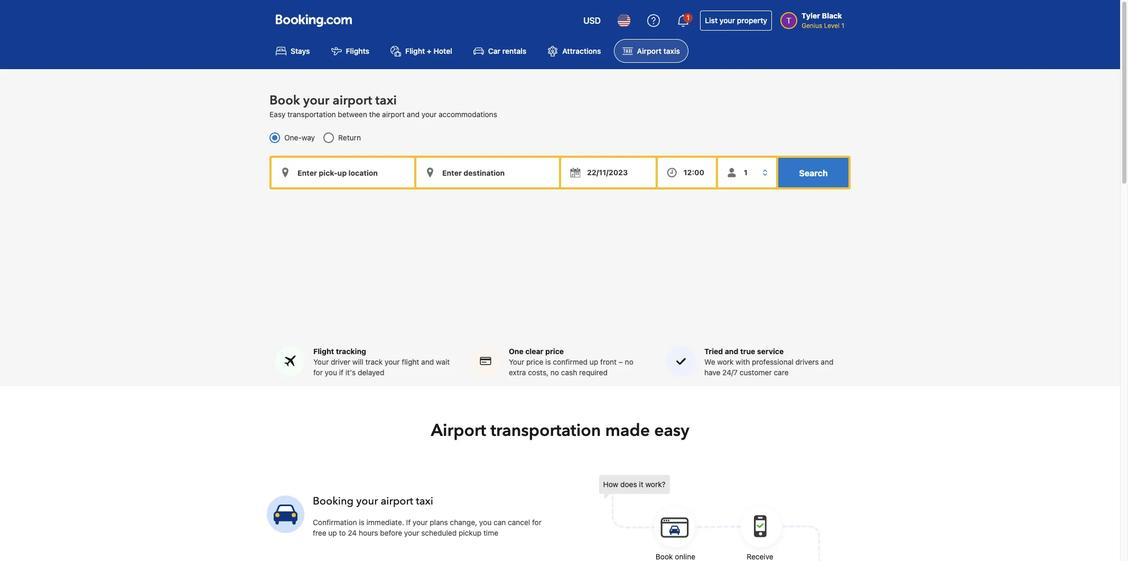 Task type: vqa. For each thing, say whether or not it's contained in the screenshot.
bottommost is
yes



Task type: locate. For each thing, give the bounding box(es) containing it.
flight up driver
[[313, 347, 334, 356]]

1 left list in the top right of the page
[[687, 14, 690, 22]]

flight left +
[[405, 47, 425, 56]]

1 horizontal spatial airport
[[637, 47, 662, 56]]

and right the
[[407, 110, 420, 119]]

for
[[313, 368, 323, 377], [532, 518, 542, 527]]

list your property link
[[700, 11, 772, 31]]

we
[[704, 358, 715, 367]]

1 horizontal spatial transportation
[[490, 420, 601, 443]]

airport
[[333, 92, 372, 110], [382, 110, 405, 119], [381, 495, 413, 509]]

0 vertical spatial for
[[313, 368, 323, 377]]

before
[[380, 529, 402, 538]]

1 horizontal spatial flight
[[405, 47, 425, 56]]

booking airport taxi image
[[599, 476, 821, 562], [267, 496, 304, 534]]

drivers
[[796, 358, 819, 367]]

work?
[[646, 480, 666, 489]]

is up hours
[[359, 518, 365, 527]]

1 vertical spatial up
[[328, 529, 337, 538]]

price up confirmed
[[545, 347, 564, 356]]

no right –
[[625, 358, 634, 367]]

1 vertical spatial airport
[[431, 420, 486, 443]]

list your property
[[705, 16, 767, 25]]

1 vertical spatial taxi
[[416, 495, 433, 509]]

0 vertical spatial no
[[625, 358, 634, 367]]

2 vertical spatial airport
[[381, 495, 413, 509]]

for for flight tracking your driver will track your flight and wait for you if it's delayed
[[313, 368, 323, 377]]

one
[[509, 347, 524, 356]]

flight + hotel link
[[382, 39, 461, 63]]

1 inside tyler black genius level 1
[[842, 22, 844, 30]]

0 horizontal spatial 1
[[687, 14, 690, 22]]

0 vertical spatial you
[[325, 368, 337, 377]]

up left to
[[328, 529, 337, 538]]

customer
[[740, 368, 772, 377]]

tried and true service we work with professional drivers and have 24/7 customer care
[[704, 347, 834, 377]]

your down the 'if'
[[404, 529, 419, 538]]

1 vertical spatial is
[[359, 518, 365, 527]]

usd button
[[577, 8, 607, 33]]

0 horizontal spatial you
[[325, 368, 337, 377]]

time
[[484, 529, 498, 538]]

your
[[720, 16, 735, 25], [303, 92, 329, 110], [422, 110, 437, 119], [385, 358, 400, 367], [356, 495, 378, 509], [413, 518, 428, 527], [404, 529, 419, 538]]

care
[[774, 368, 789, 377]]

0 horizontal spatial your
[[313, 358, 329, 367]]

your inside flight tracking your driver will track your flight and wait for you if it's delayed
[[385, 358, 400, 367]]

1 horizontal spatial is
[[545, 358, 551, 367]]

hours
[[359, 529, 378, 538]]

does
[[620, 480, 637, 489]]

airport for airport taxis
[[637, 47, 662, 56]]

price down clear
[[526, 358, 543, 367]]

airport up the between
[[333, 92, 372, 110]]

+
[[427, 47, 432, 56]]

and
[[407, 110, 420, 119], [725, 347, 739, 356], [421, 358, 434, 367], [821, 358, 834, 367]]

0 horizontal spatial no
[[551, 368, 559, 377]]

how does it work?
[[603, 480, 666, 489]]

search
[[799, 169, 828, 178]]

you up time
[[479, 518, 492, 527]]

0 vertical spatial is
[[545, 358, 551, 367]]

1 vertical spatial you
[[479, 518, 492, 527]]

confirmation is immediate. if your plans change, you can cancel for free up to 24 hours before your scheduled pickup time
[[313, 518, 542, 538]]

0 vertical spatial transportation
[[287, 110, 336, 119]]

hotel
[[434, 47, 452, 56]]

will
[[352, 358, 363, 367]]

and up work
[[725, 347, 739, 356]]

airport up the 'if'
[[381, 495, 413, 509]]

your up immediate.
[[356, 495, 378, 509]]

is
[[545, 358, 551, 367], [359, 518, 365, 527]]

up
[[590, 358, 598, 367], [328, 529, 337, 538]]

for inside confirmation is immediate. if your plans change, you can cancel for free up to 24 hours before your scheduled pickup time
[[532, 518, 542, 527]]

property
[[737, 16, 767, 25]]

1 your from the left
[[313, 358, 329, 367]]

1 horizontal spatial 1
[[842, 22, 844, 30]]

your
[[313, 358, 329, 367], [509, 358, 524, 367]]

1 horizontal spatial you
[[479, 518, 492, 527]]

0 horizontal spatial up
[[328, 529, 337, 538]]

your left driver
[[313, 358, 329, 367]]

0 vertical spatial taxi
[[375, 92, 397, 110]]

1 vertical spatial flight
[[313, 347, 334, 356]]

your right the book
[[303, 92, 329, 110]]

flight
[[402, 358, 419, 367]]

car
[[488, 47, 501, 56]]

1 horizontal spatial price
[[545, 347, 564, 356]]

with
[[736, 358, 750, 367]]

1
[[687, 14, 690, 22], [842, 22, 844, 30]]

is up costs,
[[545, 358, 551, 367]]

taxi inside 'book your airport taxi easy transportation between the airport and your accommodations'
[[375, 92, 397, 110]]

no left cash
[[551, 368, 559, 377]]

0 horizontal spatial airport
[[431, 420, 486, 443]]

and left the wait
[[421, 358, 434, 367]]

1 vertical spatial transportation
[[490, 420, 601, 443]]

your right list in the top right of the page
[[720, 16, 735, 25]]

flight for flight + hotel
[[405, 47, 425, 56]]

genius
[[802, 22, 822, 30]]

required
[[579, 368, 608, 377]]

true
[[740, 347, 755, 356]]

0 horizontal spatial for
[[313, 368, 323, 377]]

to
[[339, 529, 346, 538]]

0 horizontal spatial price
[[526, 358, 543, 367]]

it
[[639, 480, 644, 489]]

price
[[545, 347, 564, 356], [526, 358, 543, 367]]

0 horizontal spatial taxi
[[375, 92, 397, 110]]

flight inside flight tracking your driver will track your flight and wait for you if it's delayed
[[313, 347, 334, 356]]

2 your from the left
[[509, 358, 524, 367]]

0 horizontal spatial flight
[[313, 347, 334, 356]]

24/7
[[723, 368, 738, 377]]

for inside flight tracking your driver will track your flight and wait for you if it's delayed
[[313, 368, 323, 377]]

tried
[[704, 347, 723, 356]]

taxi up the
[[375, 92, 397, 110]]

0 vertical spatial up
[[590, 358, 598, 367]]

way
[[302, 133, 315, 142]]

1 horizontal spatial taxi
[[416, 495, 433, 509]]

taxis
[[664, 47, 680, 56]]

airport right the
[[382, 110, 405, 119]]

airport taxis
[[637, 47, 680, 56]]

taxi up plans
[[416, 495, 433, 509]]

for left if
[[313, 368, 323, 377]]

change,
[[450, 518, 477, 527]]

0 vertical spatial flight
[[405, 47, 425, 56]]

booking your airport taxi
[[313, 495, 433, 509]]

0 vertical spatial airport
[[333, 92, 372, 110]]

1 horizontal spatial your
[[509, 358, 524, 367]]

you left if
[[325, 368, 337, 377]]

is inside confirmation is immediate. if your plans change, you can cancel for free up to 24 hours before your scheduled pickup time
[[359, 518, 365, 527]]

your right the track
[[385, 358, 400, 367]]

confirmation
[[313, 518, 357, 527]]

0 horizontal spatial transportation
[[287, 110, 336, 119]]

and inside flight tracking your driver will track your flight and wait for you if it's delayed
[[421, 358, 434, 367]]

taxi for book
[[375, 92, 397, 110]]

it's
[[346, 368, 356, 377]]

1 vertical spatial for
[[532, 518, 542, 527]]

your down one
[[509, 358, 524, 367]]

0 vertical spatial airport
[[637, 47, 662, 56]]

airport for airport transportation made easy
[[431, 420, 486, 443]]

1 right level
[[842, 22, 844, 30]]

1 horizontal spatial up
[[590, 358, 598, 367]]

attractions link
[[539, 39, 610, 63]]

0 horizontal spatial is
[[359, 518, 365, 527]]

your inside flight tracking your driver will track your flight and wait for you if it's delayed
[[313, 358, 329, 367]]

accommodations
[[439, 110, 497, 119]]

for right cancel
[[532, 518, 542, 527]]

12:00 button
[[658, 158, 716, 188]]

1 button
[[671, 8, 696, 33]]

flight
[[405, 47, 425, 56], [313, 347, 334, 356]]

Enter pick-up location text field
[[272, 158, 414, 188]]

usd
[[583, 16, 601, 25]]

transportation
[[287, 110, 336, 119], [490, 420, 601, 443]]

1 horizontal spatial for
[[532, 518, 542, 527]]

can
[[494, 518, 506, 527]]

up up 'required'
[[590, 358, 598, 367]]

you inside flight tracking your driver will track your flight and wait for you if it's delayed
[[325, 368, 337, 377]]

if
[[339, 368, 344, 377]]

extra
[[509, 368, 526, 377]]



Task type: describe. For each thing, give the bounding box(es) containing it.
flights
[[346, 47, 369, 56]]

plans
[[430, 518, 448, 527]]

track
[[365, 358, 383, 367]]

easy
[[654, 420, 689, 443]]

costs,
[[528, 368, 549, 377]]

rentals
[[502, 47, 526, 56]]

tyler black genius level 1
[[802, 11, 844, 30]]

stays link
[[267, 39, 318, 63]]

Enter destination text field
[[416, 158, 559, 188]]

flight tracking your driver will track your flight and wait for you if it's delayed
[[313, 347, 450, 377]]

free
[[313, 529, 326, 538]]

airport for booking
[[381, 495, 413, 509]]

professional
[[752, 358, 794, 367]]

up inside one clear price your price is confirmed up front – no extra costs, no cash required
[[590, 358, 598, 367]]

front
[[600, 358, 617, 367]]

your inside one clear price your price is confirmed up front – no extra costs, no cash required
[[509, 358, 524, 367]]

transportation inside 'book your airport taxi easy transportation between the airport and your accommodations'
[[287, 110, 336, 119]]

22/11/2023
[[587, 168, 628, 177]]

airport taxis link
[[614, 39, 689, 63]]

between
[[338, 110, 367, 119]]

cash
[[561, 368, 577, 377]]

1 vertical spatial airport
[[382, 110, 405, 119]]

taxi for booking
[[416, 495, 433, 509]]

return
[[338, 133, 361, 142]]

one clear price your price is confirmed up front – no extra costs, no cash required
[[509, 347, 634, 377]]

your left accommodations
[[422, 110, 437, 119]]

is inside one clear price your price is confirmed up front – no extra costs, no cash required
[[545, 358, 551, 367]]

up inside confirmation is immediate. if your plans change, you can cancel for free up to 24 hours before your scheduled pickup time
[[328, 529, 337, 538]]

you inside confirmation is immediate. if your plans change, you can cancel for free up to 24 hours before your scheduled pickup time
[[479, 518, 492, 527]]

black
[[822, 11, 842, 20]]

list
[[705, 16, 718, 25]]

–
[[619, 358, 623, 367]]

car rentals
[[488, 47, 526, 56]]

and inside 'book your airport taxi easy transportation between the airport and your accommodations'
[[407, 110, 420, 119]]

1 horizontal spatial no
[[625, 358, 634, 367]]

your right the 'if'
[[413, 518, 428, 527]]

attractions
[[562, 47, 601, 56]]

and right drivers
[[821, 358, 834, 367]]

made
[[605, 420, 650, 443]]

0 vertical spatial price
[[545, 347, 564, 356]]

one-way
[[284, 133, 315, 142]]

work
[[717, 358, 734, 367]]

24
[[348, 529, 357, 538]]

immediate.
[[367, 518, 404, 527]]

delayed
[[358, 368, 384, 377]]

easy
[[270, 110, 285, 119]]

confirmed
[[553, 358, 588, 367]]

have
[[704, 368, 721, 377]]

airport for book
[[333, 92, 372, 110]]

booking.com online hotel reservations image
[[276, 14, 352, 27]]

tyler
[[802, 11, 820, 20]]

book your airport taxi easy transportation between the airport and your accommodations
[[270, 92, 497, 119]]

stays
[[291, 47, 310, 56]]

wait
[[436, 358, 450, 367]]

clear
[[525, 347, 544, 356]]

service
[[757, 347, 784, 356]]

if
[[406, 518, 411, 527]]

airport transportation made easy
[[431, 420, 689, 443]]

search button
[[778, 158, 849, 188]]

1 horizontal spatial booking airport taxi image
[[599, 476, 821, 562]]

the
[[369, 110, 380, 119]]

book
[[270, 92, 300, 110]]

tracking
[[336, 347, 366, 356]]

driver
[[331, 358, 350, 367]]

how
[[603, 480, 618, 489]]

flight for flight tracking your driver will track your flight and wait for you if it's delayed
[[313, 347, 334, 356]]

0 horizontal spatial booking airport taxi image
[[267, 496, 304, 534]]

cancel
[[508, 518, 530, 527]]

level
[[824, 22, 840, 30]]

12:00
[[684, 168, 704, 177]]

flight + hotel
[[405, 47, 452, 56]]

car rentals link
[[465, 39, 535, 63]]

1 vertical spatial price
[[526, 358, 543, 367]]

scheduled
[[421, 529, 457, 538]]

22/11/2023 button
[[561, 158, 656, 188]]

1 vertical spatial no
[[551, 368, 559, 377]]

flights link
[[323, 39, 378, 63]]

booking
[[313, 495, 354, 509]]

one-
[[284, 133, 302, 142]]

pickup
[[459, 529, 482, 538]]

1 inside 1 button
[[687, 14, 690, 22]]

for for confirmation is immediate. if your plans change, you can cancel for free up to 24 hours before your scheduled pickup time
[[532, 518, 542, 527]]



